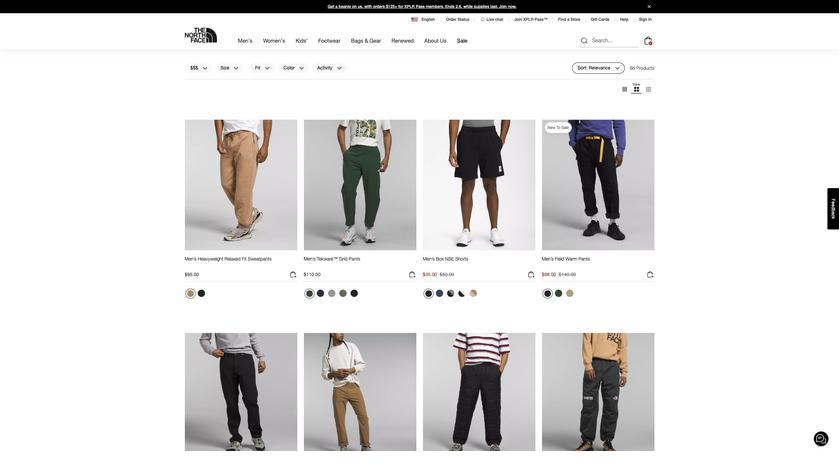Task type: locate. For each thing, give the bounding box(es) containing it.
almond butter/pink moss image
[[470, 290, 477, 297]]

men's down the north face home page image
[[185, 43, 197, 48]]

Search search field
[[579, 34, 639, 47]]

tnf black image down $98.00
[[544, 290, 551, 297]]

box inside button
[[325, 43, 333, 48]]

shady blue/tnf black image
[[209, 76, 216, 84], [436, 290, 443, 297]]

men's field warm pants image
[[542, 119, 655, 251]]

khaki stone image
[[566, 290, 573, 297]]

sign in button
[[639, 17, 652, 22]]

1 joggers from the left
[[217, 43, 233, 48]]

men's big box nse joggers image
[[304, 0, 416, 37]]

wander inside button
[[436, 43, 451, 48]]

1 horizontal spatial shady blue/tnf black radio
[[434, 288, 445, 299]]

sale right us
[[457, 37, 468, 44]]

2 wander from the left
[[555, 43, 571, 48]]

1 horizontal spatial fit
[[255, 65, 260, 71]]

live chat
[[487, 17, 503, 22]]

Coal Brown/Almond Butter radio
[[219, 75, 229, 85]]

1
[[650, 42, 651, 45]]

1 horizontal spatial joggers
[[344, 43, 360, 48]]

shorts inside button
[[453, 43, 466, 48]]

sort: relevance button
[[572, 63, 625, 74]]

0 horizontal spatial shady blue/tnf black radio
[[207, 75, 218, 85]]

1 vertical spatial sale
[[562, 125, 569, 130]]

1 vertical spatial shorts
[[455, 256, 468, 262]]

box inside "button"
[[198, 43, 206, 48]]

box
[[198, 43, 206, 48], [325, 43, 333, 48], [436, 256, 444, 262]]

almond butter image
[[231, 76, 239, 84]]

footwear
[[318, 37, 341, 44]]

1 horizontal spatial shady blue/tnf black image
[[436, 290, 443, 297]]

0 vertical spatial shorts
[[453, 43, 466, 48]]

men's inside "button"
[[185, 43, 197, 48]]

tnf black image
[[447, 76, 454, 84], [566, 76, 573, 84], [544, 290, 551, 297]]

renewed link
[[392, 32, 414, 50]]

nse right big on the left top of page
[[334, 43, 343, 48]]

joggers inside "button"
[[217, 43, 233, 48]]

get
[[328, 4, 334, 9]]

shady blue image
[[458, 76, 466, 84], [544, 77, 551, 84]]

help
[[620, 17, 629, 22]]

$choose color$ option group
[[185, 75, 252, 88], [423, 75, 490, 88], [542, 75, 576, 88], [185, 288, 207, 301], [304, 288, 360, 301], [423, 288, 479, 301], [542, 288, 576, 301]]

fit inside men's heavyweight relaxed fit sweatpants button
[[242, 256, 247, 262]]

on
[[352, 4, 357, 9]]

joggers inside button
[[344, 43, 360, 48]]

xplr left pass™
[[523, 17, 534, 22]]

gear
[[370, 37, 381, 44]]

men's
[[185, 43, 197, 48], [304, 43, 316, 48], [423, 43, 435, 48], [542, 43, 554, 48], [185, 256, 197, 262], [304, 256, 316, 262], [423, 256, 435, 262], [542, 256, 554, 262]]

0 vertical spatial tnf medium grey heather/tnf black image
[[198, 76, 205, 84]]

men's for men's wander shorts
[[423, 43, 435, 48]]

0 horizontal spatial tnf black/tnf white image
[[187, 77, 194, 84]]

xplr right for
[[405, 4, 415, 9]]

1 vertical spatial shady blue/tnf black image
[[436, 290, 443, 297]]

a right get
[[335, 4, 338, 9]]

shorts inside 'button'
[[455, 256, 468, 262]]

1 horizontal spatial a
[[567, 17, 570, 22]]

men's wander shorts
[[423, 43, 466, 48]]

tnf black radio right meld grey icon
[[445, 75, 456, 85]]

sign in
[[639, 17, 652, 22]]

tnf medium grey heather/tnf black image for tnf medium grey heather/tnf black option
[[198, 76, 205, 84]]

e up d
[[831, 202, 836, 204]]

men's box nse shorts image
[[423, 119, 535, 251]]

to
[[557, 125, 561, 130]]

falcon brown image
[[339, 290, 347, 297]]

nse inside button
[[334, 43, 343, 48]]

pants for men's tekware™ grid pants
[[349, 256, 360, 262]]

shady blue/tnf black radio left tnf medium grey heather/tnf black radio
[[434, 288, 445, 299]]

almond butter abstract geology print image
[[425, 77, 432, 84]]

pine needle radio left "khaki stone" icon
[[553, 288, 564, 299]]

0 vertical spatial xplr
[[405, 4, 415, 9]]

footwear link
[[318, 32, 341, 50]]

relaxed
[[225, 256, 241, 262]]

shady blue/tnf black radio left coal brown/almond butter image
[[207, 75, 218, 85]]

men's box nse shorts
[[423, 256, 468, 262]]

box up $50.00
[[436, 256, 444, 262]]

0 vertical spatial shady blue/tnf black image
[[209, 76, 216, 84]]

meld grey radio right shady blue radio
[[553, 75, 564, 85]]

0 horizontal spatial tnf medium grey heather/tnf black image
[[198, 76, 205, 84]]

relevance
[[589, 65, 611, 71]]

kids' link
[[296, 32, 308, 50]]

2 vertical spatial a
[[831, 212, 836, 214]]

joggers
[[217, 43, 233, 48], [344, 43, 360, 48]]

tnf black image right meld grey image in the right of the page
[[566, 76, 573, 84]]

close image
[[645, 5, 654, 8]]

0 vertical spatial sale
[[457, 37, 468, 44]]

men's left field
[[542, 256, 554, 262]]

2 horizontal spatial tnf black/tnf white image
[[425, 290, 432, 297]]

tnf medium grey heather/tnf black image inside radio
[[447, 290, 454, 297]]

shady blue image left meld grey image in the right of the page
[[544, 77, 551, 84]]

0 horizontal spatial shady blue/tnf black image
[[209, 76, 216, 84]]

pine needle image left "khaki stone" icon
[[555, 290, 562, 297]]

box right big on the left top of page
[[325, 43, 333, 48]]

0 horizontal spatial nse
[[207, 43, 216, 48]]

0 horizontal spatial tnf black radio
[[543, 289, 553, 299]]

meld grey radio right almond butter abstract geology print icon
[[434, 75, 445, 85]]

e
[[831, 202, 836, 204], [831, 204, 836, 207]]

supplies
[[474, 4, 489, 9]]

tnf black image for pants
[[566, 76, 573, 84]]

Shady Blue/TNF Black radio
[[207, 75, 218, 85], [434, 288, 445, 299]]

live
[[487, 17, 494, 22]]

0 vertical spatial tnf black radio
[[445, 75, 456, 85]]

1 horizontal spatial meld grey radio
[[553, 75, 564, 85]]

nse
[[207, 43, 216, 48], [334, 43, 343, 48], [445, 256, 454, 262]]

1 horizontal spatial box
[[325, 43, 333, 48]]

tnf black/tnf white image down $35.00
[[425, 290, 432, 297]]

meld grey radio for shorts
[[434, 75, 445, 85]]

shady blue/tnf black image left tnf medium grey heather/tnf black radio
[[436, 290, 443, 297]]

tnf black radio down $98.00
[[543, 289, 553, 299]]

tnf white/tnf black image
[[458, 290, 466, 297]]

box inside 'button'
[[436, 256, 444, 262]]

1 wander from the left
[[436, 43, 451, 48]]

sort:
[[578, 65, 588, 71]]

men's up $110.00
[[304, 256, 316, 262]]

pine needle image left summit navy option
[[306, 290, 313, 297]]

a up k
[[831, 212, 836, 214]]

1 vertical spatial a
[[567, 17, 570, 22]]

men's wander pants button
[[542, 43, 583, 55]]

activity
[[317, 65, 332, 71]]

0 horizontal spatial join
[[499, 4, 507, 9]]

tekware™
[[317, 256, 338, 262]]

men's left us
[[423, 43, 435, 48]]

tnf black/tnf white image
[[187, 77, 194, 84], [306, 77, 313, 84], [425, 290, 432, 297]]

Shady Blue radio
[[543, 75, 553, 85]]

tnf black/tnf white image down the color dropdown button
[[306, 77, 313, 84]]

meld grey radio for pants
[[553, 75, 564, 85]]

nse up $50.00
[[445, 256, 454, 262]]

66 products
[[630, 65, 655, 71]]

2 meld grey radio from the left
[[553, 75, 564, 85]]

0 horizontal spatial pine needle radio
[[305, 289, 314, 299]]

0 horizontal spatial xplr
[[405, 4, 415, 9]]

0 horizontal spatial a
[[335, 4, 338, 9]]

Khaki Stone radio
[[565, 288, 575, 299]]

get a beanie on us, with orders $125+ for xplr pass members. ends 2.6, while supplies last. join now. link
[[0, 0, 839, 13]]

1 vertical spatial join
[[515, 17, 522, 22]]

men's inside 'button'
[[423, 256, 435, 262]]

Meld Grey radio
[[434, 75, 445, 85], [553, 75, 564, 85]]

0 horizontal spatial tnf black image
[[447, 76, 454, 84]]

tnf medium grey heather/tnf black image
[[198, 76, 205, 84], [447, 290, 454, 297]]

kids'
[[296, 37, 308, 44]]

0 horizontal spatial pine needle image
[[306, 290, 313, 297]]

gift
[[591, 17, 598, 22]]

1 vertical spatial fit
[[242, 256, 247, 262]]

0 horizontal spatial wander
[[436, 43, 451, 48]]

find a store
[[558, 17, 580, 22]]

TNF Black radio
[[445, 75, 456, 85], [349, 288, 359, 299]]

shady blue image left summit navy camo texture print image
[[458, 76, 466, 84]]

pants right grid
[[349, 256, 360, 262]]

view
[[633, 82, 641, 86]]

0 vertical spatial tnf black radio
[[565, 75, 575, 85]]

about us link
[[424, 32, 447, 50]]

tnf black/tnf white radio right almond butter/monogram option
[[196, 288, 207, 299]]

us,
[[358, 4, 363, 9]]

1 horizontal spatial wander
[[555, 43, 571, 48]]

join
[[499, 4, 507, 9], [515, 17, 522, 22]]

men's wander pants image
[[542, 0, 655, 37]]

Gardenia White/Ombre Graphic radio
[[241, 75, 252, 85]]

nse inside "button"
[[207, 43, 216, 48]]

1 vertical spatial shady blue/tnf black radio
[[434, 288, 445, 299]]

order status link
[[446, 17, 469, 22]]

0 horizontal spatial meld grey radio
[[434, 75, 445, 85]]

tnf medium grey heather/tnf black image down $$$ dropdown button at left top
[[198, 76, 205, 84]]

men's tekware™ grid pants button
[[304, 256, 360, 268]]

shady blue image inside shady blue option
[[458, 76, 466, 84]]

b
[[831, 209, 836, 212]]

sweatpants
[[248, 256, 272, 262]]

0 horizontal spatial joggers
[[217, 43, 233, 48]]

1 horizontal spatial nse
[[334, 43, 343, 48]]

0 horizontal spatial shady blue image
[[458, 76, 466, 84]]

tnf black/tnf white image left tnf medium grey heather/tnf black option
[[187, 77, 194, 84]]

Almond Butter Abstract Geology Print radio
[[424, 75, 434, 85]]

joggers left men's link
[[217, 43, 233, 48]]

TNF Black/TNF White radio
[[185, 75, 195, 85], [305, 75, 314, 85], [196, 288, 207, 299], [424, 289, 434, 299]]

0 horizontal spatial tnf black radio
[[349, 288, 359, 299]]

find
[[558, 17, 566, 22]]

fit inside 'fit' dropdown button
[[255, 65, 260, 71]]

shady blue/tnf black image left coal brown/almond butter image
[[209, 76, 216, 84]]

2 horizontal spatial nse
[[445, 256, 454, 262]]

men's wander pants
[[542, 43, 583, 48]]

warm
[[566, 256, 577, 262]]

field
[[555, 256, 564, 262]]

e up b on the top of the page
[[831, 204, 836, 207]]

men's left big on the left top of page
[[304, 43, 316, 48]]

1 vertical spatial xplr
[[523, 17, 534, 22]]

sale right to
[[562, 125, 569, 130]]

size
[[221, 65, 229, 71]]

2 joggers from the left
[[344, 43, 360, 48]]

1 horizontal spatial tnf medium grey heather/tnf black image
[[447, 290, 454, 297]]

0 horizontal spatial box
[[198, 43, 206, 48]]

shady blue image inside shady blue radio
[[544, 77, 551, 84]]

help link
[[620, 17, 629, 22]]

men's big box nse joggers
[[304, 43, 360, 48]]

summit navy camo texture print image
[[470, 76, 477, 84]]

pants right warm
[[579, 256, 590, 262]]

Pine Needle radio
[[553, 288, 564, 299], [305, 289, 314, 299]]

a right find
[[567, 17, 570, 22]]

Optic Blue radio
[[479, 75, 490, 85]]

pants inside button
[[579, 256, 590, 262]]

tnf black image right meld grey icon
[[447, 76, 454, 84]]

wander inside button
[[555, 43, 571, 48]]

tnf medium grey heather/tnf black image inside option
[[198, 76, 205, 84]]

0 horizontal spatial fit
[[242, 256, 247, 262]]

2 horizontal spatial tnf black image
[[566, 76, 573, 84]]

1 meld grey radio from the left
[[434, 75, 445, 85]]

2 horizontal spatial box
[[436, 256, 444, 262]]

pants up sort: on the top of page
[[572, 43, 583, 48]]

now.
[[508, 4, 517, 9]]

1 horizontal spatial pine needle image
[[555, 290, 562, 297]]

join right last.
[[499, 4, 507, 9]]

0 vertical spatial a
[[335, 4, 338, 9]]

for
[[398, 4, 403, 9]]

live chat button
[[480, 17, 504, 22]]

men's up $35.00
[[423, 256, 435, 262]]

0 vertical spatial fit
[[255, 65, 260, 71]]

box down the north face home page image
[[198, 43, 206, 48]]

sale
[[457, 37, 468, 44], [562, 125, 569, 130]]

joggers left &
[[344, 43, 360, 48]]

2 horizontal spatial a
[[831, 212, 836, 214]]

tnf medium grey heather image
[[328, 290, 335, 297]]

men's inside button
[[423, 43, 435, 48]]

a inside "button"
[[831, 212, 836, 214]]

search all image
[[580, 37, 588, 45]]

men's field warm pants button
[[542, 256, 590, 268]]

box for men's box nse shorts
[[436, 256, 444, 262]]

join down now.
[[515, 17, 522, 22]]

1 horizontal spatial shady blue image
[[544, 77, 551, 84]]

pine needle image
[[555, 290, 562, 297], [306, 290, 313, 297]]

pine needle radio left summit navy option
[[305, 289, 314, 299]]

men's big box nse joggers button
[[304, 43, 360, 55]]

nse inside 'button'
[[445, 256, 454, 262]]

men's inside button
[[542, 256, 554, 262]]

a for store
[[567, 17, 570, 22]]

men's for men's field warm pants
[[542, 256, 554, 262]]

new
[[548, 125, 555, 130]]

tnf medium grey heather/tnf black image left tnf white/tnf black image
[[447, 290, 454, 297]]

1 horizontal spatial tnf black radio
[[565, 75, 575, 85]]

men's down pass™
[[542, 43, 554, 48]]

1 vertical spatial tnf medium grey heather/tnf black image
[[447, 290, 454, 297]]

TNF Black radio
[[565, 75, 575, 85], [543, 289, 553, 299]]

tnf black radio right falcon brown "radio"
[[349, 288, 359, 299]]

about us
[[424, 37, 447, 44]]

men's up $95.00
[[185, 256, 197, 262]]

$110.00
[[304, 272, 321, 277]]

tnf black radio right meld grey image in the right of the page
[[565, 75, 575, 85]]

meld grey image
[[555, 76, 562, 84]]

$$$
[[190, 65, 198, 71]]

xplr
[[405, 4, 415, 9], [523, 17, 534, 22]]

nse down the north face home page image
[[207, 43, 216, 48]]

orders
[[373, 4, 385, 9]]



Task type: vqa. For each thing, say whether or not it's contained in the screenshot.
Sizing
no



Task type: describe. For each thing, give the bounding box(es) containing it.
men's for men's big box nse joggers
[[304, 43, 316, 48]]

tnf medium grey heather/tnf black image for tnf medium grey heather/tnf black radio
[[447, 290, 454, 297]]

1 vertical spatial tnf black radio
[[543, 289, 553, 299]]

tnf black/tnf white radio down $35.00
[[424, 289, 434, 299]]

get a beanie on us, with orders $125+ for xplr pass members. ends 2.6, while supplies last. join now.
[[328, 4, 517, 9]]

$140.00
[[559, 272, 576, 277]]

TNF Medium Grey Heather radio
[[326, 288, 337, 299]]

women's link
[[263, 32, 285, 50]]

color button
[[278, 63, 309, 74]]

&
[[365, 37, 368, 44]]

$50.00
[[440, 272, 454, 277]]

men's
[[238, 37, 253, 44]]

Summit Navy Camo Texture Print radio
[[468, 75, 479, 85]]

order status
[[446, 17, 469, 22]]

meld grey image
[[436, 76, 443, 84]]

men's heavyweight relaxed fit sweatpants image
[[185, 119, 297, 251]]

us
[[440, 37, 447, 44]]

Almond Butter/Monogram radio
[[185, 289, 195, 299]]

TNF White/TNF Black radio
[[457, 288, 467, 299]]

tnf black/tnf white radio down the color dropdown button
[[305, 75, 314, 85]]

sale link
[[457, 32, 468, 50]]

TNF Medium Grey Heather/TNF Black radio
[[196, 75, 207, 85]]

a for beanie
[[335, 4, 338, 9]]

1 link
[[643, 35, 654, 46]]

tnf black image for shorts
[[447, 76, 454, 84]]

bags
[[351, 37, 363, 44]]

fit button
[[249, 63, 275, 74]]

almond butter/monogram image
[[187, 290, 194, 297]]

box for men's box nse joggers
[[198, 43, 206, 48]]

men's field 5-pocket pants image
[[185, 333, 297, 451]]

men's heavyweight relaxed fit sweatpants button
[[185, 256, 272, 268]]

bags & gear
[[351, 37, 381, 44]]

xplr inside get a beanie on us, with orders $125+ for xplr pass members. ends 2.6, while supplies last. join now. link
[[405, 4, 415, 9]]

1 horizontal spatial sale
[[562, 125, 569, 130]]

men's tekware™ grid pants
[[304, 256, 360, 262]]

english
[[422, 17, 435, 22]]

shady blue image for shady blue option
[[458, 76, 466, 84]]

d
[[831, 207, 836, 209]]

grid
[[339, 256, 348, 262]]

activity button
[[312, 63, 347, 74]]

while
[[463, 4, 473, 9]]

1 horizontal spatial xplr
[[523, 17, 534, 22]]

$95.00 button
[[185, 271, 297, 282]]

1 horizontal spatial pine needle radio
[[553, 288, 564, 299]]

view button
[[631, 82, 643, 97]]

men's for men's box nse joggers
[[185, 43, 197, 48]]

shady blue image for shady blue radio
[[544, 77, 551, 84]]

men's field warm pants
[[542, 256, 590, 262]]

last.
[[491, 4, 498, 9]]

summit navy image
[[317, 290, 324, 297]]

the north face home page image
[[185, 28, 217, 43]]

color
[[284, 65, 295, 71]]

ends
[[445, 4, 455, 9]]

TNF Medium Grey Heather/TNF Black radio
[[445, 288, 456, 299]]

Almond Butter radio
[[230, 75, 240, 85]]

tnf black/tnf white radio left tnf medium grey heather/tnf black option
[[185, 75, 195, 85]]

in
[[649, 17, 652, 22]]

coal brown/almond butter image
[[220, 76, 227, 84]]

$95.00
[[185, 272, 199, 277]]

sign
[[639, 17, 647, 22]]

women's
[[263, 37, 285, 44]]

pants for men's field warm pants
[[579, 256, 590, 262]]

pine needle image for "pine needle" radio to the right
[[555, 290, 562, 297]]

store
[[571, 17, 580, 22]]

1 horizontal spatial tnf black/tnf white image
[[306, 77, 313, 84]]

0 horizontal spatial sale
[[457, 37, 468, 44]]

f
[[831, 199, 836, 202]]

nse for men's box nse joggers
[[207, 43, 216, 48]]

$110.00 button
[[304, 271, 416, 282]]

men's link
[[238, 32, 253, 50]]

men's for men's box nse shorts
[[423, 256, 435, 262]]

men's box nse joggers
[[185, 43, 233, 48]]

men's box nse shorts button
[[423, 256, 468, 268]]

products
[[637, 65, 655, 71]]

men's gore-tex® mountain pants image
[[542, 333, 655, 451]]

Falcon Brown radio
[[338, 288, 348, 299]]

bags & gear link
[[351, 32, 381, 50]]

beanie
[[339, 4, 351, 9]]

renewed
[[392, 37, 414, 44]]

f e e d b a c k
[[831, 199, 836, 219]]

sort: relevance
[[578, 65, 611, 71]]

english link
[[412, 17, 436, 22]]

men's for men's wander pants
[[542, 43, 554, 48]]

with
[[364, 4, 372, 9]]

men's sprag 5-pocket pants image
[[304, 333, 416, 451]]

$35.00
[[423, 272, 437, 277]]

k
[[831, 217, 836, 219]]

about
[[424, 37, 439, 44]]

gardenia white/ombre graphic image
[[243, 76, 250, 84]]

1 vertical spatial tnf black radio
[[349, 288, 359, 299]]

men's tekware™ grid pants image
[[304, 119, 416, 251]]

size button
[[215, 63, 244, 74]]

gift cards link
[[591, 17, 610, 22]]

men's wander shorts image
[[423, 0, 535, 37]]

tnf black/tnf white image
[[198, 290, 205, 297]]

find a store link
[[558, 17, 580, 22]]

2 e from the top
[[831, 204, 836, 207]]

gift cards
[[591, 17, 610, 22]]

men's for men's tekware™ grid pants
[[304, 256, 316, 262]]

pass
[[416, 4, 425, 9]]

tnf black/tnf white image for tnf white/tnf black option
[[425, 290, 432, 297]]

1 e from the top
[[831, 202, 836, 204]]

cards
[[599, 17, 610, 22]]

1 horizontal spatial tnf black radio
[[445, 75, 456, 85]]

Shady Blue radio
[[457, 75, 467, 85]]

status
[[458, 17, 469, 22]]

Almond Butter/Pink Moss radio
[[468, 288, 479, 299]]

optic blue image
[[481, 76, 488, 84]]

1 horizontal spatial join
[[515, 17, 522, 22]]

men's for men's heavyweight relaxed fit sweatpants
[[185, 256, 197, 262]]

wander for pants
[[555, 43, 571, 48]]

66
[[630, 65, 635, 71]]

66 products status
[[630, 63, 655, 74]]

0 vertical spatial join
[[499, 4, 507, 9]]

men's lhotse pants image
[[423, 333, 535, 451]]

new to sale
[[548, 125, 569, 130]]

nse for men's box nse shorts
[[445, 256, 454, 262]]

view list box
[[619, 82, 655, 97]]

pine needle image for "pine needle" radio to the left
[[306, 290, 313, 297]]

wander for shorts
[[436, 43, 451, 48]]

$125+
[[386, 4, 397, 9]]

members.
[[426, 4, 444, 9]]

big
[[317, 43, 323, 48]]

men's wander shorts button
[[423, 43, 466, 55]]

$98.00
[[542, 272, 556, 277]]

Summit Navy radio
[[315, 288, 326, 299]]

heavyweight
[[198, 256, 223, 262]]

men's box nse joggers image
[[185, 0, 297, 37]]

f e e d b a c k button
[[828, 188, 839, 230]]

0 vertical spatial shady blue/tnf black radio
[[207, 75, 218, 85]]

pass™
[[535, 17, 548, 22]]

men's heavyweight relaxed fit sweatpants
[[185, 256, 272, 262]]

tnf black image
[[351, 290, 358, 297]]

chat
[[495, 17, 503, 22]]

c
[[831, 214, 836, 217]]

tnf black/tnf white image for coal brown/almond butter radio on the left of page
[[187, 77, 194, 84]]

join xplr pass™
[[515, 17, 548, 22]]

$$$ button
[[185, 63, 212, 74]]

1 horizontal spatial tnf black image
[[544, 290, 551, 297]]



